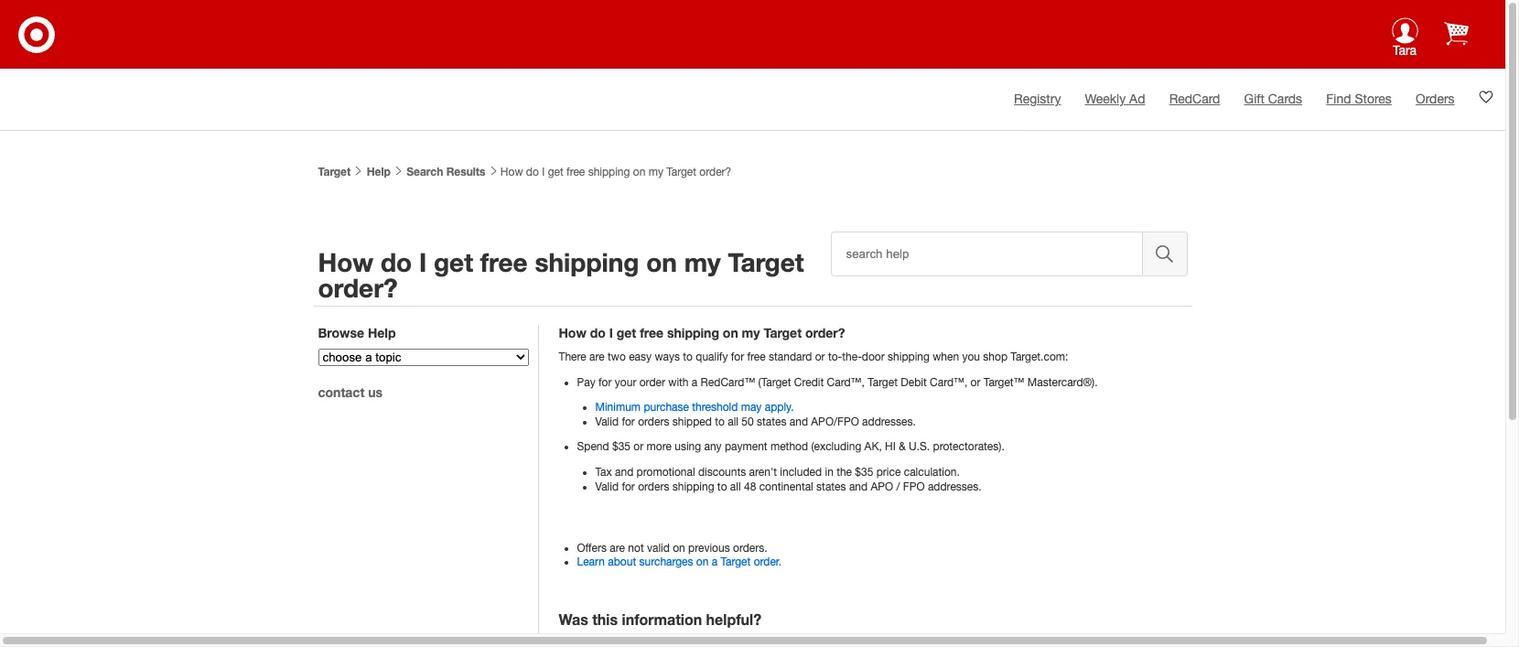 Task type: locate. For each thing, give the bounding box(es) containing it.
do up browse help
[[381, 247, 412, 277]]

cards
[[1269, 92, 1303, 106]]

valid down tax
[[596, 480, 619, 493]]

1 horizontal spatial get
[[548, 166, 564, 179]]

2 horizontal spatial and
[[850, 480, 868, 493]]

qualify
[[696, 351, 728, 363]]

2 horizontal spatial my
[[742, 325, 760, 341]]

find stores
[[1327, 92, 1393, 106]]

easy
[[629, 351, 652, 363]]

i up two
[[610, 325, 613, 341]]

1 vertical spatial $35
[[856, 466, 874, 479]]

1 vertical spatial and
[[615, 466, 634, 479]]

states
[[757, 415, 787, 428], [817, 480, 847, 493]]

ways
[[655, 351, 680, 363]]

card™, down the-
[[827, 376, 865, 389]]

1 horizontal spatial card™,
[[930, 376, 968, 389]]

2 horizontal spatial how
[[559, 325, 587, 341]]

2 vertical spatial i
[[610, 325, 613, 341]]

are inside offers are not valid on previous orders. learn about surcharges on a target order.
[[610, 542, 625, 555]]

search results link
[[407, 165, 486, 179]]

and right tax
[[615, 466, 634, 479]]

1 horizontal spatial order?
[[700, 166, 732, 179]]

1 valid from the top
[[596, 415, 619, 428]]

0 vertical spatial orders
[[638, 415, 670, 428]]

1 vertical spatial a
[[712, 556, 718, 569]]

1 horizontal spatial my
[[685, 247, 721, 277]]

for
[[731, 351, 745, 363], [599, 376, 612, 389], [622, 415, 635, 428], [622, 480, 635, 493]]

None image field
[[1143, 232, 1188, 277]]

2 vertical spatial my
[[742, 325, 760, 341]]

stores
[[1355, 92, 1393, 106]]

get down 'search results' link
[[434, 247, 473, 277]]

do right results
[[526, 166, 539, 179]]

2 horizontal spatial get
[[617, 325, 637, 341]]

1 horizontal spatial or
[[816, 351, 826, 363]]

0 horizontal spatial card™,
[[827, 376, 865, 389]]

favorites image
[[1479, 90, 1494, 104]]

to inside tax and promotional discounts aren't included in the $35 price calculation. valid for orders shipping to all 48 continental states and apo / fpo addresses.
[[718, 480, 727, 493]]

weekly ad
[[1086, 92, 1146, 106]]

continental
[[760, 480, 814, 493]]

target.com home image
[[18, 16, 55, 53]]

states down apply. on the right of page
[[757, 415, 787, 428]]

0 vertical spatial do
[[526, 166, 539, 179]]

1 vertical spatial valid
[[596, 480, 619, 493]]

0 vertical spatial addresses.
[[863, 415, 916, 428]]

for up 'not'
[[622, 480, 635, 493]]

1 vertical spatial to
[[715, 415, 725, 428]]

$35 right the
[[856, 466, 874, 479]]

1 horizontal spatial a
[[712, 556, 718, 569]]

2 vertical spatial do
[[590, 325, 606, 341]]

0 vertical spatial my
[[649, 166, 664, 179]]

redcard
[[1170, 92, 1221, 106]]

get right results
[[548, 166, 564, 179]]

0 horizontal spatial my
[[649, 166, 664, 179]]

get
[[548, 166, 564, 179], [434, 247, 473, 277], [617, 325, 637, 341]]

1 vertical spatial states
[[817, 480, 847, 493]]

addresses. down calculation.
[[928, 480, 982, 493]]

order.
[[754, 556, 782, 569]]

1 vertical spatial get
[[434, 247, 473, 277]]

discounts
[[699, 466, 746, 479]]

a right with
[[692, 376, 698, 389]]

0 horizontal spatial do
[[381, 247, 412, 277]]

price
[[877, 466, 901, 479]]

a down previous
[[712, 556, 718, 569]]

1 horizontal spatial i
[[542, 166, 545, 179]]

1 horizontal spatial do
[[526, 166, 539, 179]]

0 horizontal spatial order?
[[318, 273, 398, 303]]

there are two easy ways to qualify for free standard or to-the-door shipping when you shop target.com:
[[559, 351, 1069, 363]]

help right the target link
[[367, 165, 391, 179]]

apply.
[[765, 401, 794, 414]]

50
[[742, 415, 754, 428]]

apo
[[871, 480, 894, 493]]

all left 48
[[731, 480, 741, 493]]

to down discounts at the left
[[718, 480, 727, 493]]

to-
[[829, 351, 843, 363]]

not
[[628, 542, 644, 555]]

to right ways
[[683, 351, 693, 363]]

information
[[622, 611, 702, 628]]

0 horizontal spatial $35
[[613, 441, 631, 454]]

using
[[675, 441, 701, 454]]

2 valid from the top
[[596, 480, 619, 493]]

and
[[790, 415, 808, 428], [615, 466, 634, 479], [850, 480, 868, 493]]

the-
[[843, 351, 862, 363]]

purchase
[[644, 401, 689, 414]]

minimum
[[596, 401, 641, 414]]

weekly
[[1086, 92, 1126, 106]]

0 horizontal spatial how
[[318, 247, 374, 277]]

i right results
[[542, 166, 545, 179]]

$35
[[613, 441, 631, 454], [856, 466, 874, 479]]

0 vertical spatial how
[[501, 166, 523, 179]]

1 vertical spatial all
[[731, 480, 741, 493]]

$35 right the spend
[[613, 441, 631, 454]]

or
[[816, 351, 826, 363], [634, 441, 644, 454]]

how right results
[[501, 166, 523, 179]]

0 vertical spatial how do i get free shipping on my target order?
[[498, 166, 732, 179]]

and down apply. on the right of page
[[790, 415, 808, 428]]

or left more
[[634, 441, 644, 454]]

are up about
[[610, 542, 625, 555]]

(excluding
[[812, 441, 862, 454]]

included
[[780, 466, 822, 479]]

shipping
[[588, 166, 630, 179], [535, 247, 640, 277], [667, 325, 720, 341], [888, 351, 930, 363], [673, 480, 715, 493]]

/
[[897, 480, 900, 493]]

2 orders from the top
[[638, 480, 670, 493]]

2 card™, from the left
[[930, 376, 968, 389]]

1 vertical spatial how
[[318, 247, 374, 277]]

valid
[[596, 415, 619, 428], [596, 480, 619, 493]]

1 horizontal spatial are
[[610, 542, 625, 555]]

0 vertical spatial or
[[816, 351, 826, 363]]

0 vertical spatial a
[[692, 376, 698, 389]]

states down in
[[817, 480, 847, 493]]

1 vertical spatial are
[[610, 542, 625, 555]]

2 vertical spatial to
[[718, 480, 727, 493]]

orders down the purchase
[[638, 415, 670, 428]]

or left to- at the right bottom
[[816, 351, 826, 363]]

help right browse
[[368, 325, 396, 341]]

how up there
[[559, 325, 587, 341]]

do up "pay"
[[590, 325, 606, 341]]

get up two
[[617, 325, 637, 341]]

2 vertical spatial order?
[[806, 325, 846, 341]]

or target™
[[971, 376, 1025, 389]]

card™,
[[827, 376, 865, 389], [930, 376, 968, 389]]

card™, down when
[[930, 376, 968, 389]]

how do i get free shipping on my target order?
[[498, 166, 732, 179], [318, 247, 804, 303], [559, 325, 846, 341]]

None submit
[[559, 642, 600, 647], [609, 642, 646, 647], [559, 642, 600, 647], [609, 642, 646, 647]]

protectorates).
[[933, 441, 1005, 454]]

0 vertical spatial and
[[790, 415, 808, 428]]

are left two
[[590, 351, 605, 363]]

0 vertical spatial all
[[728, 415, 739, 428]]

all left the 50
[[728, 415, 739, 428]]

addresses. up ak, hi
[[863, 415, 916, 428]]

valid
[[647, 542, 670, 555]]

free
[[567, 166, 585, 179], [480, 247, 528, 277], [640, 325, 664, 341], [748, 351, 766, 363]]

i down search
[[419, 247, 427, 277]]

1 horizontal spatial addresses.
[[928, 480, 982, 493]]

to down threshold
[[715, 415, 725, 428]]

was
[[559, 611, 589, 628]]

0 vertical spatial to
[[683, 351, 693, 363]]

0 horizontal spatial are
[[590, 351, 605, 363]]

debit
[[901, 376, 927, 389]]

shipped
[[673, 415, 712, 428]]

help
[[367, 165, 391, 179], [368, 325, 396, 341]]

contact us
[[318, 385, 383, 400]]

2 horizontal spatial do
[[590, 325, 606, 341]]

spend
[[577, 441, 609, 454]]

0 vertical spatial $35
[[613, 441, 631, 454]]

tara
[[1393, 43, 1417, 58]]

orders down promotional
[[638, 480, 670, 493]]

how up browse
[[318, 247, 374, 277]]

1 horizontal spatial and
[[790, 415, 808, 428]]

i
[[542, 166, 545, 179], [419, 247, 427, 277], [610, 325, 613, 341]]

1 vertical spatial orders
[[638, 480, 670, 493]]

1 horizontal spatial how
[[501, 166, 523, 179]]

all inside tax and promotional discounts aren't included in the $35 price calculation. valid for orders shipping to all 48 continental states and apo / fpo addresses.
[[731, 480, 741, 493]]

door
[[862, 351, 885, 363]]

on
[[633, 166, 646, 179], [647, 247, 678, 277], [723, 325, 739, 341], [673, 542, 686, 555], [697, 556, 709, 569]]

1 vertical spatial or
[[634, 441, 644, 454]]

1 vertical spatial help
[[368, 325, 396, 341]]

1 orders from the top
[[638, 415, 670, 428]]

0 horizontal spatial and
[[615, 466, 634, 479]]

1 horizontal spatial states
[[817, 480, 847, 493]]

gift
[[1245, 92, 1265, 106]]

icon image
[[1392, 17, 1419, 44]]

0 horizontal spatial states
[[757, 415, 787, 428]]

0 vertical spatial get
[[548, 166, 564, 179]]

and down the
[[850, 480, 868, 493]]

valid inside tax and promotional discounts aren't included in the $35 price calculation. valid for orders shipping to all 48 continental states and apo / fpo addresses.
[[596, 480, 619, 493]]

order?
[[700, 166, 732, 179], [318, 273, 398, 303], [806, 325, 846, 341]]

shipping inside tax and promotional discounts aren't included in the $35 price calculation. valid for orders shipping to all 48 continental states and apo / fpo addresses.
[[673, 480, 715, 493]]

a
[[692, 376, 698, 389], [712, 556, 718, 569]]

addresses.
[[863, 415, 916, 428], [928, 480, 982, 493]]

0 horizontal spatial i
[[419, 247, 427, 277]]

are
[[590, 351, 605, 363], [610, 542, 625, 555]]

for down "minimum" at the bottom of the page
[[622, 415, 635, 428]]

surcharges
[[640, 556, 694, 569]]

0 vertical spatial are
[[590, 351, 605, 363]]

1 vertical spatial do
[[381, 247, 412, 277]]

1 horizontal spatial $35
[[856, 466, 874, 479]]

0 horizontal spatial addresses.
[[863, 415, 916, 428]]

aren't
[[749, 466, 777, 479]]

redcard™ (target
[[701, 376, 792, 389]]

tax and promotional discounts aren't included in the $35 price calculation. valid for orders shipping to all 48 continental states and apo / fpo addresses.
[[596, 466, 985, 493]]

standard
[[769, 351, 813, 363]]

do
[[526, 166, 539, 179], [381, 247, 412, 277], [590, 325, 606, 341]]

registry link
[[1015, 92, 1062, 106]]

all
[[728, 415, 739, 428], [731, 480, 741, 493]]

contact
[[318, 385, 365, 400]]

target
[[318, 165, 351, 179], [667, 166, 697, 179], [728, 247, 804, 277], [764, 325, 802, 341], [868, 376, 898, 389], [721, 556, 751, 569]]

0 vertical spatial states
[[757, 415, 787, 428]]

valid down "minimum" at the bottom of the page
[[596, 415, 619, 428]]

target inside how do i get free shipping on my target order?
[[728, 247, 804, 277]]

1 vertical spatial addresses.
[[928, 480, 982, 493]]

0 vertical spatial valid
[[596, 415, 619, 428]]



Task type: describe. For each thing, give the bounding box(es) containing it.
how inside how do i get free shipping on my target order?
[[318, 247, 374, 277]]

search help text field
[[831, 232, 1143, 277]]

minimum purchase threshold may apply. valid for orders shipped to all 50 states and apo/fpo addresses.
[[596, 401, 916, 428]]

0 horizontal spatial get
[[434, 247, 473, 277]]

for right qualify
[[731, 351, 745, 363]]

0 vertical spatial help
[[367, 165, 391, 179]]

2 vertical spatial get
[[617, 325, 637, 341]]

your
[[615, 376, 637, 389]]

browse help
[[318, 325, 396, 341]]

my target.com shopping cart image
[[1445, 21, 1470, 46]]

1 vertical spatial i
[[419, 247, 427, 277]]

weekly ad link
[[1086, 92, 1146, 106]]

1 vertical spatial order?
[[318, 273, 398, 303]]

us
[[368, 385, 383, 400]]

apo/fpo
[[812, 415, 860, 428]]

0 vertical spatial order?
[[700, 166, 732, 179]]

search
[[407, 165, 443, 179]]

helpful?
[[706, 611, 762, 628]]

method
[[771, 441, 809, 454]]

orders
[[1417, 92, 1455, 106]]

u.s.
[[909, 441, 930, 454]]

gift cards link
[[1245, 92, 1303, 106]]

registry
[[1015, 92, 1062, 106]]

orders inside minimum purchase threshold may apply. valid for orders shipped to all 50 states and apo/fpo addresses.
[[638, 415, 670, 428]]

with
[[669, 376, 689, 389]]

search results
[[407, 165, 486, 179]]

2 horizontal spatial i
[[610, 325, 613, 341]]

payment
[[725, 441, 768, 454]]

offers
[[577, 542, 607, 555]]

when
[[933, 351, 960, 363]]

for inside minimum purchase threshold may apply. valid for orders shipped to all 50 states and apo/fpo addresses.
[[622, 415, 635, 428]]

browse
[[318, 325, 364, 341]]

calculation.
[[904, 466, 960, 479]]

2 vertical spatial and
[[850, 480, 868, 493]]

redcard link
[[1170, 92, 1221, 106]]

2 horizontal spatial order?
[[806, 325, 846, 341]]

promotional
[[637, 466, 696, 479]]

credit
[[795, 376, 824, 389]]

states inside tax and promotional discounts aren't included in the $35 price calculation. valid for orders shipping to all 48 continental states and apo / fpo addresses.
[[817, 480, 847, 493]]

ak, hi
[[865, 441, 896, 454]]

0 vertical spatial i
[[542, 166, 545, 179]]

help link
[[367, 165, 391, 179]]

states inside minimum purchase threshold may apply. valid for orders shipped to all 50 states and apo/fpo addresses.
[[757, 415, 787, 428]]

you
[[963, 351, 981, 363]]

$35 inside tax and promotional discounts aren't included in the $35 price calculation. valid for orders shipping to all 48 continental states and apo / fpo addresses.
[[856, 466, 874, 479]]

1 card™, from the left
[[827, 376, 865, 389]]

0 horizontal spatial a
[[692, 376, 698, 389]]

all inside minimum purchase threshold may apply. valid for orders shipped to all 50 states and apo/fpo addresses.
[[728, 415, 739, 428]]

may
[[741, 401, 762, 414]]

target inside offers are not valid on previous orders. learn about surcharges on a target order.
[[721, 556, 751, 569]]

minimum purchase threshold may apply. link
[[596, 401, 794, 414]]

tax
[[596, 466, 612, 479]]

any
[[705, 441, 722, 454]]

target link
[[318, 165, 351, 179]]

contact us link
[[318, 385, 383, 400]]

previous
[[689, 542, 730, 555]]

learn
[[577, 556, 605, 569]]

to inside minimum purchase threshold may apply. valid for orders shipped to all 50 states and apo/fpo addresses.
[[715, 415, 725, 428]]

for right "pay"
[[599, 376, 612, 389]]

are for two
[[590, 351, 605, 363]]

in
[[825, 466, 834, 479]]

results
[[446, 165, 486, 179]]

valid inside minimum purchase threshold may apply. valid for orders shipped to all 50 states and apo/fpo addresses.
[[596, 415, 619, 428]]

find stores link
[[1327, 92, 1393, 106]]

a inside offers are not valid on previous orders. learn about surcharges on a target order.
[[712, 556, 718, 569]]

order
[[640, 376, 666, 389]]

addresses. inside minimum purchase threshold may apply. valid for orders shipped to all 50 states and apo/fpo addresses.
[[863, 415, 916, 428]]

and inside minimum purchase threshold may apply. valid for orders shipped to all 50 states and apo/fpo addresses.
[[790, 415, 808, 428]]

gift cards
[[1245, 92, 1303, 106]]

48
[[744, 480, 757, 493]]

pay
[[577, 376, 596, 389]]

was this information helpful?
[[559, 611, 762, 628]]

2 vertical spatial how
[[559, 325, 587, 341]]

there
[[559, 351, 587, 363]]

for inside tax and promotional discounts aren't included in the $35 price calculation. valid for orders shipping to all 48 continental states and apo / fpo addresses.
[[622, 480, 635, 493]]

shop target.com:
[[984, 351, 1069, 363]]

are for not
[[610, 542, 625, 555]]

2 vertical spatial how do i get free shipping on my target order?
[[559, 325, 846, 341]]

addresses. inside tax and promotional discounts aren't included in the $35 price calculation. valid for orders shipping to all 48 continental states and apo / fpo addresses.
[[928, 480, 982, 493]]

pay for your order with a redcard™ (target credit card™, target debit card™, or target™ mastercard®).
[[577, 376, 1098, 389]]

the
[[837, 466, 852, 479]]

more
[[647, 441, 672, 454]]

0 horizontal spatial or
[[634, 441, 644, 454]]

threshold
[[693, 401, 738, 414]]

two
[[608, 351, 626, 363]]

ad
[[1130, 92, 1146, 106]]

mastercard®).
[[1028, 376, 1098, 389]]

orders inside tax and promotional discounts aren't included in the $35 price calculation. valid for orders shipping to all 48 continental states and apo / fpo addresses.
[[638, 480, 670, 493]]

find
[[1327, 92, 1352, 106]]

learn about surcharges on a target order. link
[[577, 556, 782, 569]]

orders link
[[1417, 92, 1455, 106]]

offers are not valid on previous orders. learn about surcharges on a target order.
[[577, 542, 782, 569]]

spend $35 or more using any payment method (excluding ak, hi & u.s. protectorates).
[[577, 441, 1005, 454]]

orders.
[[733, 542, 768, 555]]

tara link
[[1378, 17, 1433, 70]]

1 vertical spatial my
[[685, 247, 721, 277]]

&
[[899, 441, 906, 454]]

1 vertical spatial how do i get free shipping on my target order?
[[318, 247, 804, 303]]



Task type: vqa. For each thing, say whether or not it's contained in the screenshot.
the receipts
no



